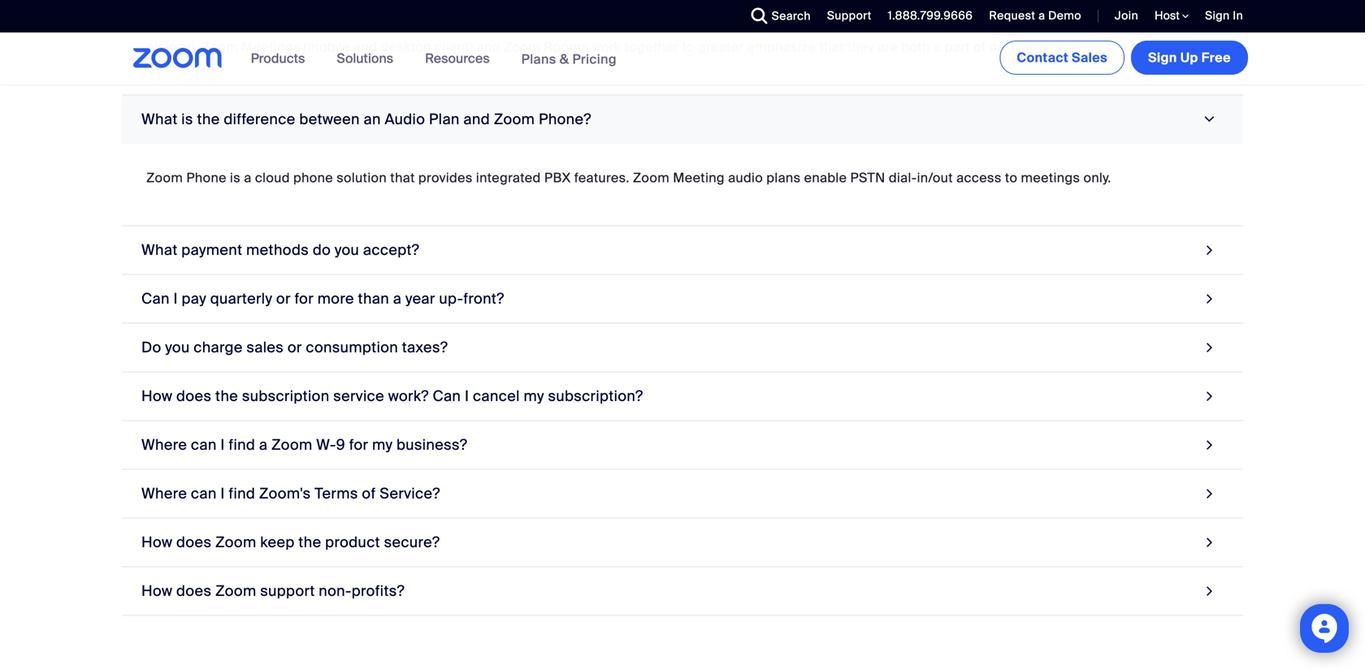 Task type: vqa. For each thing, say whether or not it's contained in the screenshot.
find related to Zoom's
yes



Task type: describe. For each thing, give the bounding box(es) containing it.
zoom inside what is the difference between an audio plan and zoom phone? dropdown button
[[494, 110, 535, 129]]

what for what is the difference between an audio plan and zoom phone?
[[141, 110, 178, 129]]

provides
[[418, 169, 473, 186]]

search button
[[739, 0, 815, 33]]

support
[[260, 582, 315, 601]]

sign up free button
[[1131, 41, 1248, 75]]

or for sales
[[288, 338, 302, 357]]

all,
[[180, 38, 198, 55]]

where can i find a zoom w-9 for my business? button
[[122, 421, 1243, 470]]

phone
[[186, 169, 227, 186]]

front?
[[463, 289, 504, 308]]

greater
[[698, 38, 744, 55]]

and inside dropdown button
[[464, 110, 490, 129]]

zoom inside where can i find a zoom w-9 for my business? "dropdown button"
[[271, 436, 313, 454]]

pricing
[[572, 51, 617, 68]]

what is the difference between an audio plan and zoom phone?
[[141, 110, 591, 129]]

i inside "dropdown button"
[[221, 436, 225, 454]]

right image for w-
[[1202, 434, 1217, 456]]

the for does
[[215, 387, 238, 406]]

sign for sign in
[[1205, 8, 1230, 23]]

request a demo link up 'one'
[[977, 0, 1086, 33]]

enable
[[804, 169, 847, 186]]

host button
[[1155, 8, 1189, 24]]

sales
[[247, 338, 284, 357]]

work?
[[388, 387, 429, 406]]

phone
[[293, 169, 333, 186]]

taxes?
[[402, 338, 448, 357]]

service
[[333, 387, 384, 406]]

where for where can i find zoom's terms of service?
[[141, 485, 187, 503]]

in
[[165, 38, 177, 55]]

profits?
[[352, 582, 405, 601]]

integrated
[[476, 169, 541, 186]]

secure?
[[384, 533, 440, 552]]

a left cloud
[[244, 169, 252, 186]]

they
[[848, 38, 874, 55]]

and right client)
[[477, 38, 500, 55]]

zoom logo image
[[133, 48, 222, 68]]

accept?
[[363, 241, 419, 259]]

access
[[957, 169, 1002, 186]]

keep
[[260, 533, 295, 552]]

can i pay quarterly or for more than a year up-front? button
[[122, 275, 1243, 324]]

where can i find a zoom w-9 for my business?
[[141, 436, 467, 454]]

join
[[1115, 8, 1138, 23]]

zoom right all,
[[201, 38, 238, 55]]

0 vertical spatial to
[[682, 38, 695, 55]]

year
[[405, 289, 435, 308]]

how does the subscription service work? can i cancel my subscription?
[[141, 387, 643, 406]]

in
[[1233, 8, 1243, 23]]

1 vertical spatial that
[[390, 169, 415, 186]]

support
[[827, 8, 872, 23]]

(mobile
[[304, 38, 350, 55]]

do
[[141, 338, 161, 357]]

1.888.799.9666
[[888, 8, 973, 23]]

and right (mobile
[[354, 38, 377, 55]]

desktop
[[381, 38, 432, 55]]

only.
[[1084, 169, 1111, 186]]

free
[[1202, 49, 1231, 66]]

1 horizontal spatial that
[[819, 38, 844, 55]]

pstn
[[850, 169, 885, 186]]

one
[[989, 38, 1013, 55]]

plans & pricing
[[521, 51, 617, 68]]

where can i find zoom's terms of service? button
[[122, 470, 1243, 519]]

rooms
[[544, 38, 588, 55]]

resources button
[[425, 33, 497, 85]]

right image for phone?
[[1199, 112, 1221, 127]]

non-
[[319, 582, 352, 601]]

how does zoom support non-profits? button
[[122, 567, 1243, 616]]

how does zoom keep the product secure? button
[[122, 519, 1243, 567]]

find for zoom's
[[229, 485, 255, 503]]

products button
[[251, 33, 312, 85]]

a left the part on the top
[[934, 38, 941, 55]]

charge
[[194, 338, 243, 357]]

do you charge sales or consumption taxes? button
[[122, 324, 1243, 372]]

do you charge sales or consumption taxes?
[[141, 338, 448, 357]]

sales
[[1072, 49, 1108, 66]]

all
[[146, 38, 162, 55]]

1 horizontal spatial to
[[1005, 169, 1018, 186]]

business?
[[397, 436, 467, 454]]

quarterly
[[210, 289, 272, 308]]

how does the subscription service work? can i cancel my subscription? button
[[122, 372, 1243, 421]]

w-
[[316, 436, 336, 454]]

right image for taxes?
[[1202, 337, 1217, 359]]

what is the difference between an audio plan and zoom phone? button
[[122, 95, 1243, 144]]

for inside dropdown button
[[295, 289, 314, 308]]

&
[[560, 51, 569, 68]]

meetings
[[242, 38, 300, 55]]

up
[[1181, 49, 1198, 66]]

zoom inside how does zoom support non-profits? dropdown button
[[215, 582, 256, 601]]

contact sales link
[[1000, 41, 1125, 75]]

between
[[299, 110, 360, 129]]

dial-
[[889, 169, 917, 186]]

does for how does zoom keep the product secure?
[[176, 533, 212, 552]]

do
[[313, 241, 331, 259]]

is inside dropdown button
[[181, 110, 193, 129]]

the for is
[[197, 110, 220, 129]]

meetings
[[1021, 169, 1080, 186]]

payment
[[181, 241, 242, 259]]

does for how does zoom support non-profits?
[[176, 582, 212, 601]]



Task type: locate. For each thing, give the bounding box(es) containing it.
what
[[141, 110, 178, 129], [141, 241, 178, 259]]

find
[[229, 436, 255, 454], [229, 485, 255, 503]]

zoom inside "how does zoom keep the product secure?" dropdown button
[[215, 533, 256, 552]]

sign for sign up free
[[1148, 49, 1177, 66]]

zoom left w- at the left bottom of the page
[[271, 436, 313, 454]]

contact sales
[[1017, 49, 1108, 66]]

zoom left &
[[504, 38, 541, 55]]

1 how from the top
[[141, 387, 173, 406]]

what payment methods do you accept?
[[141, 241, 419, 259]]

0 vertical spatial can
[[191, 436, 217, 454]]

1 horizontal spatial my
[[524, 387, 544, 406]]

0 horizontal spatial for
[[295, 289, 314, 308]]

can for a
[[191, 436, 217, 454]]

1 vertical spatial does
[[176, 533, 212, 552]]

sign left up
[[1148, 49, 1177, 66]]

1 vertical spatial to
[[1005, 169, 1018, 186]]

2 vertical spatial the
[[298, 533, 321, 552]]

emphasize
[[747, 38, 816, 55]]

3 how from the top
[[141, 582, 173, 601]]

2 right image from the top
[[1202, 434, 1217, 456]]

are
[[878, 38, 898, 55]]

pbx
[[544, 169, 571, 186]]

1 find from the top
[[229, 436, 255, 454]]

0 vertical spatial the
[[197, 110, 220, 129]]

0 horizontal spatial sign
[[1148, 49, 1177, 66]]

what for what payment methods do you accept?
[[141, 241, 178, 259]]

1 vertical spatial you
[[165, 338, 190, 357]]

plans
[[767, 169, 801, 186]]

right image inside the can i pay quarterly or for more than a year up-front? dropdown button
[[1202, 288, 1217, 310]]

can inside where can i find zoom's terms of service? dropdown button
[[191, 485, 217, 503]]

0 vertical spatial sign
[[1205, 8, 1230, 23]]

1 vertical spatial is
[[230, 169, 241, 186]]

you
[[335, 241, 359, 259], [165, 338, 190, 357]]

request a demo link up the contact
[[989, 8, 1082, 23]]

1 vertical spatial for
[[349, 436, 368, 454]]

the inside how does the subscription service work? can i cancel my subscription? dropdown button
[[215, 387, 238, 406]]

can for zoom's
[[191, 485, 217, 503]]

right image
[[1199, 112, 1221, 127], [1202, 239, 1217, 261], [1202, 288, 1217, 310], [1202, 385, 1217, 407]]

request a demo
[[989, 8, 1082, 23]]

or for quarterly
[[276, 289, 291, 308]]

difference
[[224, 110, 296, 129]]

zoom's
[[259, 485, 311, 503]]

can inside where can i find a zoom w-9 for my business? "dropdown button"
[[191, 436, 217, 454]]

is
[[181, 110, 193, 129], [230, 169, 241, 186]]

an
[[364, 110, 381, 129]]

how for how does the subscription service work? can i cancel my subscription?
[[141, 387, 173, 406]]

or right quarterly
[[276, 289, 291, 308]]

that left they
[[819, 38, 844, 55]]

3 right image from the top
[[1202, 483, 1217, 505]]

a left demo
[[1039, 8, 1045, 23]]

you right the do
[[165, 338, 190, 357]]

sign up free
[[1148, 49, 1231, 66]]

to right 'access'
[[1005, 169, 1018, 186]]

of inside dropdown button
[[362, 485, 376, 503]]

1 vertical spatial of
[[362, 485, 376, 503]]

host
[[1155, 8, 1182, 23]]

2 can from the top
[[191, 485, 217, 503]]

a inside "dropdown button"
[[259, 436, 268, 454]]

for left more in the top of the page
[[295, 289, 314, 308]]

0 vertical spatial is
[[181, 110, 193, 129]]

is right phone
[[230, 169, 241, 186]]

find left zoom's
[[229, 485, 255, 503]]

tab list containing what is the difference between an audio plan and zoom phone?
[[122, 0, 1243, 616]]

audio
[[385, 110, 425, 129]]

right image inside where can i find a zoom w-9 for my business? "dropdown button"
[[1202, 434, 1217, 456]]

up-
[[439, 289, 464, 308]]

find for a
[[229, 436, 255, 454]]

1 what from the top
[[141, 110, 178, 129]]

plans
[[521, 51, 556, 68]]

my for subscription?
[[524, 387, 544, 406]]

search
[[772, 9, 811, 24]]

right image for of
[[1202, 483, 1217, 505]]

0 vertical spatial of
[[973, 38, 986, 55]]

cloud
[[255, 169, 290, 186]]

how does zoom support non-profits?
[[141, 582, 405, 601]]

does for how does the subscription service work? can i cancel my subscription?
[[176, 387, 212, 406]]

right image inside do you charge sales or consumption taxes? dropdown button
[[1202, 337, 1217, 359]]

right image
[[1202, 337, 1217, 359], [1202, 434, 1217, 456], [1202, 483, 1217, 505], [1202, 532, 1217, 554], [1202, 580, 1217, 602]]

2 where from the top
[[141, 485, 187, 503]]

banner containing contact sales
[[114, 33, 1251, 86]]

0 vertical spatial my
[[524, 387, 544, 406]]

sign inside button
[[1148, 49, 1177, 66]]

zoom
[[201, 38, 238, 55], [504, 38, 541, 55], [494, 110, 535, 129], [146, 169, 183, 186], [633, 169, 670, 186], [271, 436, 313, 454], [215, 533, 256, 552], [215, 582, 256, 601]]

1 can from the top
[[191, 436, 217, 454]]

1 right image from the top
[[1202, 337, 1217, 359]]

0 vertical spatial where
[[141, 436, 187, 454]]

does
[[176, 387, 212, 406], [176, 533, 212, 552], [176, 582, 212, 601]]

zoom left support
[[215, 582, 256, 601]]

where can i find zoom's terms of service?
[[141, 485, 440, 503]]

of left 'one'
[[973, 38, 986, 55]]

0 horizontal spatial that
[[390, 169, 415, 186]]

interconnected
[[1017, 38, 1113, 55]]

can right the work?
[[433, 387, 461, 406]]

my inside where can i find a zoom w-9 for my business? "dropdown button"
[[372, 436, 393, 454]]

terms
[[315, 485, 358, 503]]

sign in link
[[1193, 0, 1251, 33], [1205, 8, 1243, 23]]

for right 9
[[349, 436, 368, 454]]

1 vertical spatial sign
[[1148, 49, 1177, 66]]

my inside how does the subscription service work? can i cancel my subscription? dropdown button
[[524, 387, 544, 406]]

client)
[[435, 38, 473, 55]]

tab list
[[122, 0, 1243, 616]]

0 vertical spatial or
[[276, 289, 291, 308]]

1 vertical spatial can
[[191, 485, 217, 503]]

1 horizontal spatial of
[[973, 38, 986, 55]]

and right plan
[[464, 110, 490, 129]]

1 vertical spatial can
[[433, 387, 461, 406]]

1 vertical spatial or
[[288, 338, 302, 357]]

3 does from the top
[[176, 582, 212, 601]]

or inside dropdown button
[[288, 338, 302, 357]]

0 horizontal spatial can
[[141, 289, 170, 308]]

solutions button
[[337, 33, 401, 85]]

1 horizontal spatial sign
[[1205, 8, 1230, 23]]

for
[[295, 289, 314, 308], [349, 436, 368, 454]]

zoom.
[[1176, 38, 1216, 55]]

0 vertical spatial does
[[176, 387, 212, 406]]

2 how from the top
[[141, 533, 173, 552]]

1 where from the top
[[141, 436, 187, 454]]

request
[[989, 8, 1036, 23]]

for inside "dropdown button"
[[349, 436, 368, 454]]

1 vertical spatial how
[[141, 533, 173, 552]]

1 vertical spatial find
[[229, 485, 255, 503]]

of right terms
[[362, 485, 376, 503]]

sign in
[[1205, 8, 1243, 23]]

my
[[524, 387, 544, 406], [372, 436, 393, 454]]

a inside dropdown button
[[393, 289, 402, 308]]

2 find from the top
[[229, 485, 255, 503]]

or inside dropdown button
[[276, 289, 291, 308]]

sign left in
[[1205, 8, 1230, 23]]

my for business?
[[372, 436, 393, 454]]

right image inside how does the subscription service work? can i cancel my subscription? dropdown button
[[1202, 385, 1217, 407]]

can left pay
[[141, 289, 170, 308]]

where for where can i find a zoom w-9 for my business?
[[141, 436, 187, 454]]

0 vertical spatial that
[[819, 38, 844, 55]]

part
[[945, 38, 970, 55]]

0 horizontal spatial of
[[362, 485, 376, 503]]

and
[[354, 38, 377, 55], [477, 38, 500, 55], [464, 110, 490, 129]]

demo
[[1048, 8, 1082, 23]]

the down charge
[[215, 387, 238, 406]]

the left difference
[[197, 110, 220, 129]]

2 vertical spatial does
[[176, 582, 212, 601]]

0 horizontal spatial is
[[181, 110, 193, 129]]

right image inside how does zoom support non-profits? dropdown button
[[1202, 580, 1217, 602]]

1 horizontal spatial for
[[349, 436, 368, 454]]

you inside dropdown button
[[165, 338, 190, 357]]

find inside "dropdown button"
[[229, 436, 255, 454]]

service?
[[380, 485, 440, 503]]

4 right image from the top
[[1202, 532, 1217, 554]]

meetings navigation
[[997, 33, 1251, 78]]

1 horizontal spatial is
[[230, 169, 241, 186]]

where inside dropdown button
[[141, 485, 187, 503]]

what down zoom logo
[[141, 110, 178, 129]]

my right 9
[[372, 436, 393, 454]]

to
[[682, 38, 695, 55], [1005, 169, 1018, 186]]

methods
[[246, 241, 309, 259]]

0 vertical spatial what
[[141, 110, 178, 129]]

0 vertical spatial you
[[335, 241, 359, 259]]

zoom left phone
[[146, 169, 183, 186]]

1 vertical spatial my
[[372, 436, 393, 454]]

subscription
[[242, 387, 330, 406]]

right image for subscription?
[[1202, 385, 1217, 407]]

a left the "year"
[[393, 289, 402, 308]]

pay
[[182, 289, 206, 308]]

you inside dropdown button
[[335, 241, 359, 259]]

than
[[358, 289, 389, 308]]

5 right image from the top
[[1202, 580, 1217, 602]]

together
[[625, 38, 679, 55]]

in/out
[[917, 169, 953, 186]]

2 what from the top
[[141, 241, 178, 259]]

2 does from the top
[[176, 533, 212, 552]]

1 horizontal spatial you
[[335, 241, 359, 259]]

right image for secure?
[[1202, 532, 1217, 554]]

find down subscription
[[229, 436, 255, 454]]

what left payment
[[141, 241, 178, 259]]

that right solution in the top left of the page
[[390, 169, 415, 186]]

right image for up-
[[1202, 288, 1217, 310]]

right image inside where can i find zoom's terms of service? dropdown button
[[1202, 483, 1217, 505]]

the inside "how does zoom keep the product secure?" dropdown button
[[298, 533, 321, 552]]

my right cancel
[[524, 387, 544, 406]]

how for how does zoom keep the product secure?
[[141, 533, 173, 552]]

support link
[[815, 0, 876, 33], [827, 8, 872, 23]]

0 vertical spatial can
[[141, 289, 170, 308]]

cancel
[[473, 387, 520, 406]]

can i pay quarterly or for more than a year up-front?
[[141, 289, 504, 308]]

banner
[[114, 33, 1251, 86]]

1 vertical spatial where
[[141, 485, 187, 503]]

both
[[902, 38, 930, 55]]

2 vertical spatial how
[[141, 582, 173, 601]]

plan
[[429, 110, 460, 129]]

0 horizontal spatial to
[[682, 38, 695, 55]]

zoom left keep
[[215, 533, 256, 552]]

0 vertical spatial find
[[229, 436, 255, 454]]

solutions
[[337, 50, 393, 67]]

resources
[[425, 50, 490, 67]]

the right keep
[[298, 533, 321, 552]]

zoom left meeting
[[633, 169, 670, 186]]

0 vertical spatial how
[[141, 387, 173, 406]]

contact
[[1017, 49, 1069, 66]]

0 vertical spatial for
[[295, 289, 314, 308]]

how for how does zoom support non-profits?
[[141, 582, 173, 601]]

is up phone
[[181, 110, 193, 129]]

0 horizontal spatial you
[[165, 338, 190, 357]]

find inside dropdown button
[[229, 485, 255, 503]]

or right sales on the bottom left of the page
[[288, 338, 302, 357]]

where inside "dropdown button"
[[141, 436, 187, 454]]

consumption
[[306, 338, 398, 357]]

product information navigation
[[239, 33, 629, 86]]

the inside what is the difference between an audio plan and zoom phone? dropdown button
[[197, 110, 220, 129]]

phone?
[[539, 110, 591, 129]]

zoom left phone?
[[494, 110, 535, 129]]

1 horizontal spatial can
[[433, 387, 461, 406]]

1 vertical spatial what
[[141, 241, 178, 259]]

more
[[317, 289, 354, 308]]

1 vertical spatial the
[[215, 387, 238, 406]]

right image inside what is the difference between an audio plan and zoom phone? dropdown button
[[1199, 112, 1221, 127]]

right image inside what payment methods do you accept? dropdown button
[[1202, 239, 1217, 261]]

you right do
[[335, 241, 359, 259]]

that
[[819, 38, 844, 55], [390, 169, 415, 186]]

a up zoom's
[[259, 436, 268, 454]]

right image inside "how does zoom keep the product secure?" dropdown button
[[1202, 532, 1217, 554]]

work
[[592, 38, 621, 55]]

1.888.799.9666 button
[[876, 0, 977, 33], [888, 8, 973, 23]]

to left "greater"
[[682, 38, 695, 55]]

product
[[325, 533, 380, 552]]

subscription?
[[548, 387, 643, 406]]

0 horizontal spatial my
[[372, 436, 393, 454]]

1 does from the top
[[176, 387, 212, 406]]

plans & pricing link
[[521, 51, 617, 68], [521, 51, 617, 68]]



